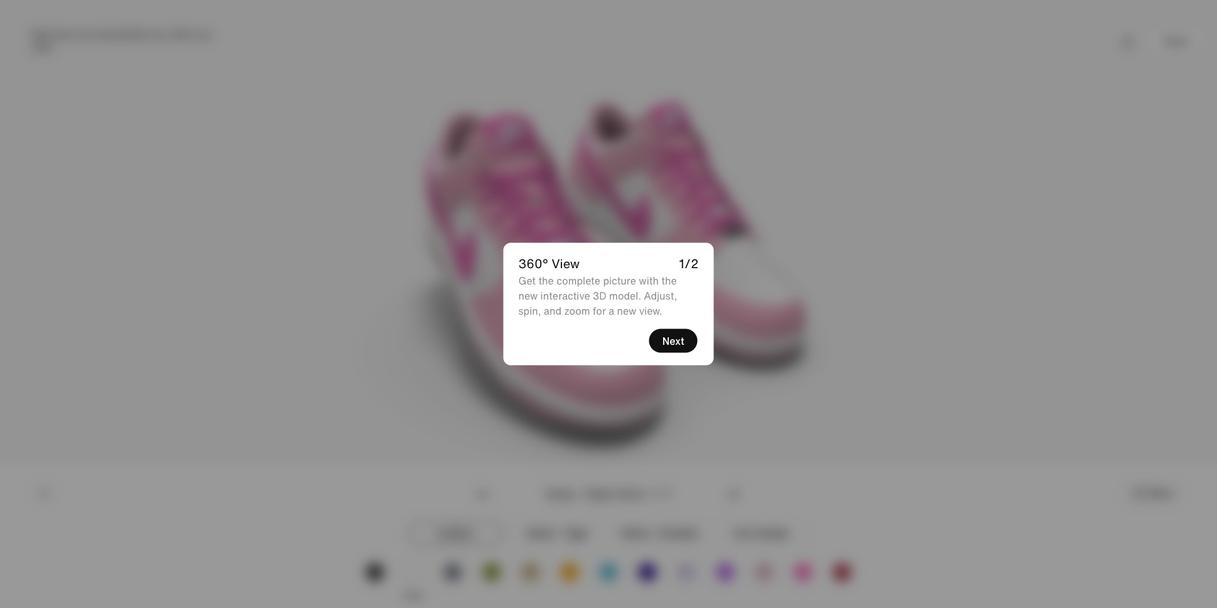 Task type: vqa. For each thing, say whether or not it's contained in the screenshot.
Leather
yes



Task type: locate. For each thing, give the bounding box(es) containing it.
nike right about on the top of page
[[529, 88, 545, 98]]

2 velvet from the left
[[621, 526, 650, 541]]

velvet for velvet - cheetah
[[621, 526, 650, 541]]

rights
[[338, 285, 361, 295]]

share custom design image
[[1121, 33, 1136, 48]]

1 velvet from the left
[[527, 526, 555, 541]]

with
[[639, 273, 659, 288]]

model.
[[609, 288, 641, 303]]

news
[[505, 106, 524, 116]]

favorites image
[[1139, 34, 1154, 49]]

student link
[[666, 106, 694, 116]]

new left and
[[519, 288, 538, 303]]

2 the from the left
[[662, 273, 677, 288]]

purpose link
[[505, 164, 534, 175]]

1 horizontal spatial the
[[662, 273, 677, 288]]

- left the cheetah at the bottom right of page
[[652, 526, 656, 541]]

view.
[[639, 303, 662, 318]]

and
[[544, 303, 562, 318]]

all
[[327, 285, 336, 295]]

converse image
[[66, 4, 81, 19]]

medical
[[736, 164, 764, 175]]

sale
[[764, 258, 779, 269]]

first
[[666, 164, 682, 175]]

2 horizontal spatial -
[[652, 526, 656, 541]]

-
[[578, 486, 582, 502], [558, 526, 562, 541], [652, 526, 656, 541]]

new right a
[[617, 303, 637, 318]]

0 vertical spatial nike
[[31, 28, 50, 41]]

you,
[[150, 28, 168, 41]]

1 horizontal spatial -
[[578, 486, 582, 502]]

- left right
[[578, 486, 582, 502]]

professionals
[[766, 164, 814, 175]]

velvet - cheetah button
[[612, 522, 707, 545]]

sustainability link
[[505, 183, 553, 194]]

19
[[660, 485, 672, 501]]

dunk
[[52, 28, 74, 41]]

0 horizontal spatial velvet
[[527, 526, 555, 541]]

zoom
[[564, 303, 590, 318]]

croc suede button
[[714, 522, 809, 545]]

&
[[713, 88, 719, 98], [729, 164, 734, 175]]

reserved
[[363, 285, 396, 295]]

about nike
[[505, 88, 545, 98]]

promotions
[[666, 88, 711, 98]]

0 horizontal spatial the
[[539, 273, 554, 288]]

1 horizontal spatial &
[[729, 164, 734, 175]]

3d
[[593, 288, 607, 303]]

new
[[519, 288, 538, 303], [617, 303, 637, 318]]

nike left dunk
[[31, 28, 50, 41]]

0 horizontal spatial nike
[[31, 28, 50, 41]]

the down 360° view
[[539, 273, 554, 288]]

cheetah
[[659, 526, 698, 541]]

the right the with
[[662, 273, 677, 288]]

velvet
[[527, 526, 555, 541], [621, 526, 650, 541]]

military link
[[666, 125, 692, 136]]

nike,
[[292, 285, 310, 295]]

- for cheetah
[[652, 526, 656, 541]]

- for tiger
[[558, 526, 562, 541]]

1 the from the left
[[539, 273, 554, 288]]

croc suede
[[734, 526, 789, 541]]

/
[[655, 485, 660, 501]]

interactive
[[541, 288, 590, 303]]

with
[[171, 28, 190, 41]]

velvet - tiger
[[527, 526, 589, 541]]

news link
[[505, 106, 524, 116]]

next button
[[649, 329, 698, 353]]

spin,
[[519, 303, 541, 318]]

- inside the vamp - right shoe 1 / 19
[[578, 486, 582, 502]]

1 horizontal spatial new
[[617, 303, 637, 318]]

nike
[[31, 28, 50, 41], [529, 88, 545, 98]]

1 horizontal spatial nike
[[529, 88, 545, 98]]

unlocked
[[95, 28, 134, 41]]

0 horizontal spatial -
[[558, 526, 562, 541]]

& left discounts
[[713, 88, 719, 98]]

vamp
[[545, 486, 575, 502]]

teacher link
[[666, 144, 695, 155]]

& left "medical"
[[729, 164, 734, 175]]

1 horizontal spatial velvet
[[621, 526, 650, 541]]

1 vertical spatial nike
[[529, 88, 545, 98]]

velvet for velvet - tiger
[[527, 526, 555, 541]]

velvet left "tiger"
[[527, 526, 555, 541]]

right
[[585, 486, 614, 502]]

leather button
[[408, 522, 504, 545]]

velvet down shoe on the right bottom
[[621, 526, 650, 541]]

menu
[[1149, 488, 1174, 499]]

a
[[609, 303, 615, 318]]

velvet - tiger button
[[510, 522, 606, 545]]

menu bar
[[215, 25, 1003, 63]]

- left "tiger"
[[558, 526, 562, 541]]

0 vertical spatial &
[[713, 88, 719, 98]]

terms
[[731, 258, 753, 269]]



Task type: describe. For each thing, give the bounding box(es) containing it.
get the complete picture with the new interactive 3d model. adjust, spin, and zoom for a new view.
[[519, 273, 677, 318]]

jordan image
[[36, 4, 51, 19]]

nike inside "nike dunk low unlocked by you, with love $160"
[[31, 28, 50, 41]]

© 2023 nike, inc. all rights reserved
[[262, 285, 396, 295]]

shoe
[[617, 486, 645, 502]]

military
[[666, 125, 692, 136]]

nike home page image
[[30, 17, 79, 66]]

nike dunk low unlocked by you, with love $160
[[31, 28, 211, 54]]

careers link
[[505, 125, 533, 136]]

done
[[1164, 33, 1189, 48]]

low
[[76, 28, 93, 41]]

birthday link
[[666, 183, 696, 194]]

love
[[192, 28, 211, 41]]

close customization tray image
[[36, 486, 52, 501]]

for
[[593, 303, 606, 318]]

of
[[754, 258, 762, 269]]

vamp - right shoe 1 / 19
[[545, 485, 672, 502]]

picture
[[603, 273, 636, 288]]

investors
[[505, 144, 537, 155]]

$160
[[31, 41, 52, 54]]

responders
[[684, 164, 727, 175]]

careers
[[505, 125, 533, 136]]

- for right
[[578, 486, 582, 502]]

0 horizontal spatial new
[[519, 288, 538, 303]]

0 horizontal spatial &
[[713, 88, 719, 98]]

adjust,
[[644, 288, 677, 303]]

next
[[663, 333, 684, 348]]

leather
[[438, 526, 474, 541]]

©
[[262, 285, 269, 295]]

student
[[666, 106, 694, 116]]

croc
[[734, 526, 756, 541]]

1/2
[[679, 254, 699, 272]]

1 vertical spatial &
[[729, 164, 734, 175]]

2023
[[271, 285, 290, 295]]

view
[[552, 254, 580, 272]]

by
[[137, 28, 148, 41]]

velvet - cheetah
[[621, 526, 698, 541]]

menu button
[[1121, 481, 1186, 506]]

birthday
[[666, 183, 696, 194]]

inc.
[[312, 285, 325, 295]]

done button
[[1149, 28, 1205, 53]]

discounts
[[721, 88, 759, 98]]

purpose
[[505, 164, 534, 175]]

tiger
[[564, 526, 589, 541]]

complete
[[557, 273, 601, 288]]

promotions & discounts link
[[666, 88, 759, 98]]

1
[[650, 485, 655, 501]]

promotions & discounts
[[666, 88, 759, 98]]

terms of sale link
[[726, 250, 784, 278]]

terms of sale
[[731, 258, 779, 269]]

about
[[505, 88, 527, 98]]

360° view
[[519, 254, 580, 272]]

first responders & medical professionals
[[666, 164, 814, 175]]

first responders & medical professionals link
[[666, 164, 814, 175]]

sustainability
[[505, 183, 553, 194]]

teacher
[[666, 144, 695, 155]]

investors link
[[505, 144, 537, 155]]

suede
[[759, 526, 789, 541]]

get
[[519, 273, 536, 288]]

360°
[[519, 254, 548, 272]]



